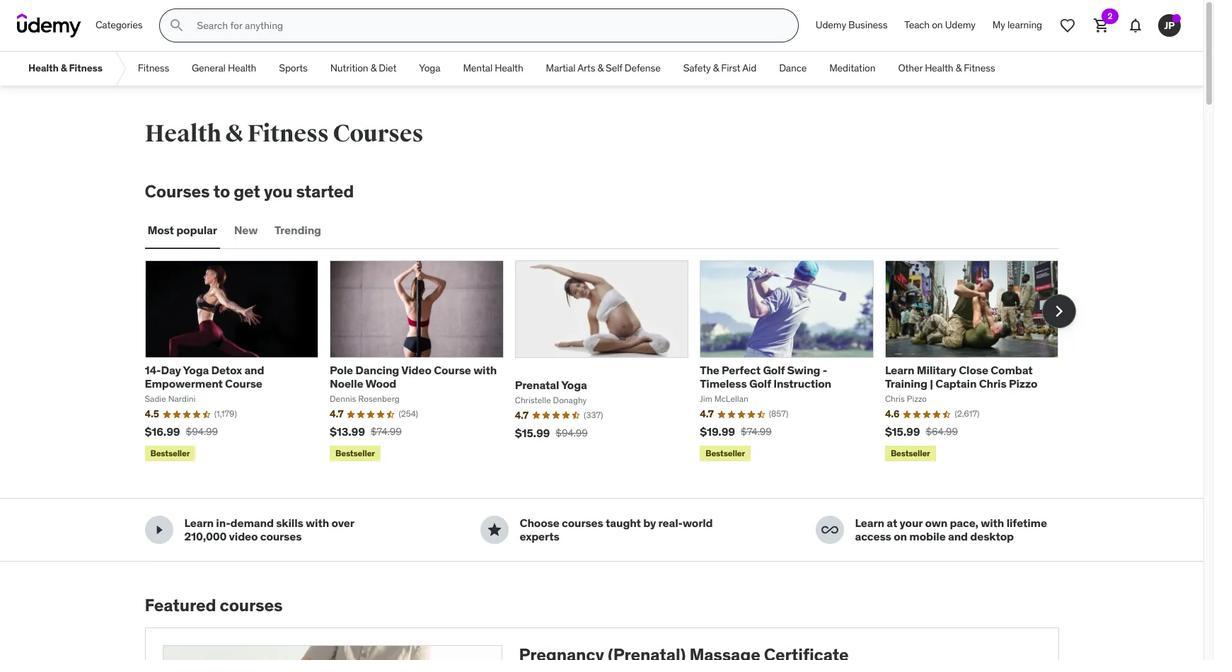 Task type: locate. For each thing, give the bounding box(es) containing it.
meditation
[[829, 62, 876, 74]]

training
[[885, 377, 928, 391]]

pole dancing video course with noelle wood link
[[330, 363, 497, 391]]

trending button
[[272, 214, 324, 248]]

course inside 14-day yoga detox and empowerment course
[[225, 377, 262, 391]]

Search for anything text field
[[194, 13, 781, 38]]

courses
[[333, 119, 423, 149], [145, 180, 210, 202]]

courses down diet
[[333, 119, 423, 149]]

health for general health
[[228, 62, 256, 74]]

&
[[61, 62, 67, 74], [371, 62, 376, 74], [597, 62, 603, 74], [713, 62, 719, 74], [956, 62, 962, 74], [225, 119, 243, 149]]

2 link
[[1085, 8, 1119, 42]]

0 horizontal spatial on
[[894, 529, 907, 544]]

with inside learn in-demand skills with over 210,000 video courses
[[306, 516, 329, 530]]

health for other health & fitness
[[925, 62, 953, 74]]

fitness link
[[127, 52, 180, 86]]

0 horizontal spatial course
[[225, 377, 262, 391]]

course right video at the bottom
[[434, 363, 471, 377]]

dance
[[779, 62, 807, 74]]

course inside pole dancing video course with noelle wood
[[434, 363, 471, 377]]

and right own
[[948, 529, 968, 544]]

most popular button
[[145, 214, 220, 248]]

with left over
[[306, 516, 329, 530]]

learn inside learn in-demand skills with over 210,000 video courses
[[184, 516, 214, 530]]

learn military close combat training | captain chris pizzo link
[[885, 363, 1038, 391]]

14-day yoga detox and empowerment course link
[[145, 363, 264, 391]]

my learning link
[[984, 8, 1051, 42]]

1 horizontal spatial with
[[473, 363, 497, 377]]

with
[[473, 363, 497, 377], [306, 516, 329, 530], [981, 516, 1004, 530]]

general
[[192, 62, 226, 74]]

course right empowerment
[[225, 377, 262, 391]]

popular
[[176, 223, 217, 237]]

& left diet
[[371, 62, 376, 74]]

0 vertical spatial courses
[[333, 119, 423, 149]]

military
[[917, 363, 957, 377]]

world
[[683, 516, 713, 530]]

courses up most popular on the top left of the page
[[145, 180, 210, 202]]

1 horizontal spatial on
[[932, 19, 943, 31]]

udemy
[[816, 19, 846, 31], [945, 19, 976, 31]]

yoga right prenatal
[[561, 378, 587, 392]]

and right detox
[[244, 363, 264, 377]]

1 horizontal spatial medium image
[[486, 522, 503, 539]]

meditation link
[[818, 52, 887, 86]]

captain
[[936, 377, 977, 391]]

0 horizontal spatial udemy
[[816, 19, 846, 31]]

at
[[887, 516, 897, 530]]

video
[[229, 529, 258, 544]]

1 vertical spatial yoga
[[183, 363, 209, 377]]

0 vertical spatial yoga
[[419, 62, 440, 74]]

0 horizontal spatial medium image
[[150, 522, 167, 539]]

1 vertical spatial on
[[894, 529, 907, 544]]

swing
[[787, 363, 820, 377]]

started
[[296, 180, 354, 202]]

golf
[[763, 363, 785, 377], [749, 377, 771, 391]]

taught
[[606, 516, 641, 530]]

noelle
[[330, 377, 363, 391]]

udemy left business
[[816, 19, 846, 31]]

& left first at the top
[[713, 62, 719, 74]]

1 medium image from the left
[[150, 522, 167, 539]]

fitness left arrow pointing to subcategory menu links icon
[[69, 62, 102, 74]]

medium image left 210,000
[[150, 522, 167, 539]]

trending
[[275, 223, 321, 237]]

& up to
[[225, 119, 243, 149]]

2 vertical spatial yoga
[[561, 378, 587, 392]]

learn for learn military close combat training | captain chris pizzo
[[885, 363, 914, 377]]

learn inside learn military close combat training | captain chris pizzo
[[885, 363, 914, 377]]

14-
[[145, 363, 161, 377]]

0 horizontal spatial yoga
[[183, 363, 209, 377]]

health
[[28, 62, 59, 74], [228, 62, 256, 74], [495, 62, 523, 74], [925, 62, 953, 74], [145, 119, 221, 149]]

& for nutrition & diet
[[371, 62, 376, 74]]

real-
[[658, 516, 683, 530]]

1 vertical spatial and
[[948, 529, 968, 544]]

pizzo
[[1009, 377, 1038, 391]]

health right other
[[925, 62, 953, 74]]

course
[[434, 363, 471, 377], [225, 377, 262, 391]]

prenatal yoga
[[515, 378, 587, 392]]

my
[[993, 19, 1005, 31]]

submit search image
[[169, 17, 186, 34]]

0 vertical spatial on
[[932, 19, 943, 31]]

medium image for choose
[[486, 522, 503, 539]]

medium image
[[150, 522, 167, 539], [486, 522, 503, 539]]

empowerment
[[145, 377, 223, 391]]

next image
[[1048, 300, 1070, 323]]

new
[[234, 223, 258, 237]]

udemy left my
[[945, 19, 976, 31]]

defense
[[625, 62, 661, 74]]

courses for featured courses
[[220, 595, 283, 617]]

1 vertical spatial courses
[[145, 180, 210, 202]]

& down teach on udemy link
[[956, 62, 962, 74]]

most popular
[[148, 223, 217, 237]]

& for health & fitness
[[61, 62, 67, 74]]

the perfect golf swing - timeless golf instruction
[[700, 363, 831, 391]]

most
[[148, 223, 174, 237]]

with right video at the bottom
[[473, 363, 497, 377]]

courses down video
[[220, 595, 283, 617]]

2 horizontal spatial yoga
[[561, 378, 587, 392]]

on
[[932, 19, 943, 31], [894, 529, 907, 544]]

health for mental health
[[495, 62, 523, 74]]

with right pace,
[[981, 516, 1004, 530]]

first
[[721, 62, 740, 74]]

0 horizontal spatial with
[[306, 516, 329, 530]]

learn for learn in-demand skills with over 210,000 video courses
[[184, 516, 214, 530]]

experts
[[520, 529, 559, 544]]

perfect
[[722, 363, 761, 377]]

on left mobile
[[894, 529, 907, 544]]

2 horizontal spatial with
[[981, 516, 1004, 530]]

yoga right day
[[183, 363, 209, 377]]

health right general
[[228, 62, 256, 74]]

aid
[[742, 62, 756, 74]]

arts
[[578, 62, 595, 74]]

with for skills
[[306, 516, 329, 530]]

martial arts & self defense
[[546, 62, 661, 74]]

teach on udemy link
[[896, 8, 984, 42]]

get
[[234, 180, 260, 202]]

nutrition & diet link
[[319, 52, 408, 86]]

1 horizontal spatial course
[[434, 363, 471, 377]]

teach on udemy
[[904, 19, 976, 31]]

with inside learn at your own pace, with lifetime access on mobile and desktop
[[981, 516, 1004, 530]]

yoga right diet
[[419, 62, 440, 74]]

0 horizontal spatial and
[[244, 363, 264, 377]]

martial arts & self defense link
[[535, 52, 672, 86]]

featured courses
[[145, 595, 283, 617]]

learn inside learn at your own pace, with lifetime access on mobile and desktop
[[855, 516, 884, 530]]

learn
[[885, 363, 914, 377], [184, 516, 214, 530], [855, 516, 884, 530]]

business
[[848, 19, 888, 31]]

1 udemy from the left
[[816, 19, 846, 31]]

lifetime
[[1007, 516, 1047, 530]]

general health
[[192, 62, 256, 74]]

2 medium image from the left
[[486, 522, 503, 539]]

health right mental
[[495, 62, 523, 74]]

learn left in-
[[184, 516, 214, 530]]

categories
[[96, 19, 142, 31]]

with inside pole dancing video course with noelle wood
[[473, 363, 497, 377]]

medium image left the experts
[[486, 522, 503, 539]]

fitness
[[69, 62, 102, 74], [138, 62, 169, 74], [964, 62, 995, 74], [247, 119, 329, 149]]

jp link
[[1153, 8, 1187, 42]]

safety & first aid
[[683, 62, 756, 74]]

medium image
[[821, 522, 838, 539]]

courses inside choose courses taught by real-world experts
[[562, 516, 603, 530]]

to
[[213, 180, 230, 202]]

learn for learn at your own pace, with lifetime access on mobile and desktop
[[855, 516, 884, 530]]

courses right video
[[260, 529, 302, 544]]

learn left at
[[855, 516, 884, 530]]

& down the udemy image
[[61, 62, 67, 74]]

0 vertical spatial and
[[244, 363, 264, 377]]

on right 'teach'
[[932, 19, 943, 31]]

1 horizontal spatial and
[[948, 529, 968, 544]]

safety
[[683, 62, 711, 74]]

mobile
[[909, 529, 946, 544]]

courses left "taught"
[[562, 516, 603, 530]]

learn left |
[[885, 363, 914, 377]]

on inside learn at your own pace, with lifetime access on mobile and desktop
[[894, 529, 907, 544]]

1 horizontal spatial udemy
[[945, 19, 976, 31]]



Task type: vqa. For each thing, say whether or not it's contained in the screenshot.
Other Health & Fitness link
yes



Task type: describe. For each thing, give the bounding box(es) containing it.
you
[[264, 180, 293, 202]]

categories button
[[87, 8, 151, 42]]

nutrition & diet
[[330, 62, 396, 74]]

wood
[[365, 377, 396, 391]]

skills
[[276, 516, 303, 530]]

14-day yoga detox and empowerment course
[[145, 363, 264, 391]]

notifications image
[[1127, 17, 1144, 34]]

shopping cart with 2 items image
[[1093, 17, 1110, 34]]

fitness right arrow pointing to subcategory menu links icon
[[138, 62, 169, 74]]

close
[[959, 363, 988, 377]]

health & fitness link
[[17, 52, 114, 86]]

new button
[[231, 214, 260, 248]]

1 horizontal spatial yoga
[[419, 62, 440, 74]]

learning
[[1008, 19, 1042, 31]]

desktop
[[970, 529, 1014, 544]]

sports
[[279, 62, 308, 74]]

with for course
[[473, 363, 497, 377]]

golf left 'swing'
[[763, 363, 785, 377]]

1 horizontal spatial courses
[[333, 119, 423, 149]]

0 horizontal spatial courses
[[145, 180, 210, 202]]

210,000
[[184, 529, 227, 544]]

teach
[[904, 19, 930, 31]]

& for safety & first aid
[[713, 62, 719, 74]]

prenatal yoga link
[[515, 378, 587, 392]]

instruction
[[774, 377, 831, 391]]

mental health link
[[452, 52, 535, 86]]

courses inside learn in-demand skills with over 210,000 video courses
[[260, 529, 302, 544]]

diet
[[379, 62, 396, 74]]

and inside learn at your own pace, with lifetime access on mobile and desktop
[[948, 529, 968, 544]]

udemy business link
[[807, 8, 896, 42]]

martial
[[546, 62, 576, 74]]

by
[[643, 516, 656, 530]]

in-
[[216, 516, 230, 530]]

& for health & fitness courses
[[225, 119, 243, 149]]

-
[[823, 363, 827, 377]]

fitness up the you
[[247, 119, 329, 149]]

other health & fitness
[[898, 62, 995, 74]]

general health link
[[180, 52, 268, 86]]

health down the udemy image
[[28, 62, 59, 74]]

your
[[900, 516, 923, 530]]

prenatal
[[515, 378, 559, 392]]

you have alerts image
[[1172, 14, 1181, 23]]

other health & fitness link
[[887, 52, 1007, 86]]

dance link
[[768, 52, 818, 86]]

the perfect golf swing - timeless golf instruction link
[[700, 363, 831, 391]]

carousel element
[[145, 260, 1076, 464]]

nutrition
[[330, 62, 368, 74]]

sports link
[[268, 52, 319, 86]]

udemy business
[[816, 19, 888, 31]]

choose
[[520, 516, 559, 530]]

|
[[930, 377, 933, 391]]

pace,
[[950, 516, 979, 530]]

medium image for learn
[[150, 522, 167, 539]]

yoga link
[[408, 52, 452, 86]]

detox
[[211, 363, 242, 377]]

mental
[[463, 62, 493, 74]]

learn at your own pace, with lifetime access on mobile and desktop
[[855, 516, 1047, 544]]

health up to
[[145, 119, 221, 149]]

combat
[[991, 363, 1033, 377]]

udemy image
[[17, 13, 81, 38]]

2 udemy from the left
[[945, 19, 976, 31]]

safety & first aid link
[[672, 52, 768, 86]]

over
[[331, 516, 354, 530]]

featured
[[145, 595, 216, 617]]

learn military close combat training | captain chris pizzo
[[885, 363, 1038, 391]]

day
[[161, 363, 181, 377]]

golf right timeless
[[749, 377, 771, 391]]

choose courses taught by real-world experts
[[520, 516, 713, 544]]

the
[[700, 363, 719, 377]]

arrow pointing to subcategory menu links image
[[114, 52, 127, 86]]

own
[[925, 516, 947, 530]]

wishlist image
[[1059, 17, 1076, 34]]

fitness down my
[[964, 62, 995, 74]]

jp
[[1164, 19, 1175, 32]]

pole dancing video course with noelle wood
[[330, 363, 497, 391]]

health & fitness courses
[[145, 119, 423, 149]]

dancing
[[355, 363, 399, 377]]

pole
[[330, 363, 353, 377]]

video
[[401, 363, 431, 377]]

& left self
[[597, 62, 603, 74]]

courses for choose courses taught by real-world experts
[[562, 516, 603, 530]]

and inside 14-day yoga detox and empowerment course
[[244, 363, 264, 377]]

timeless
[[700, 377, 747, 391]]

courses to get you started
[[145, 180, 354, 202]]

self
[[606, 62, 622, 74]]

2
[[1108, 11, 1113, 21]]

my learning
[[993, 19, 1042, 31]]

mental health
[[463, 62, 523, 74]]

access
[[855, 529, 891, 544]]

yoga inside 14-day yoga detox and empowerment course
[[183, 363, 209, 377]]

health & fitness
[[28, 62, 102, 74]]



